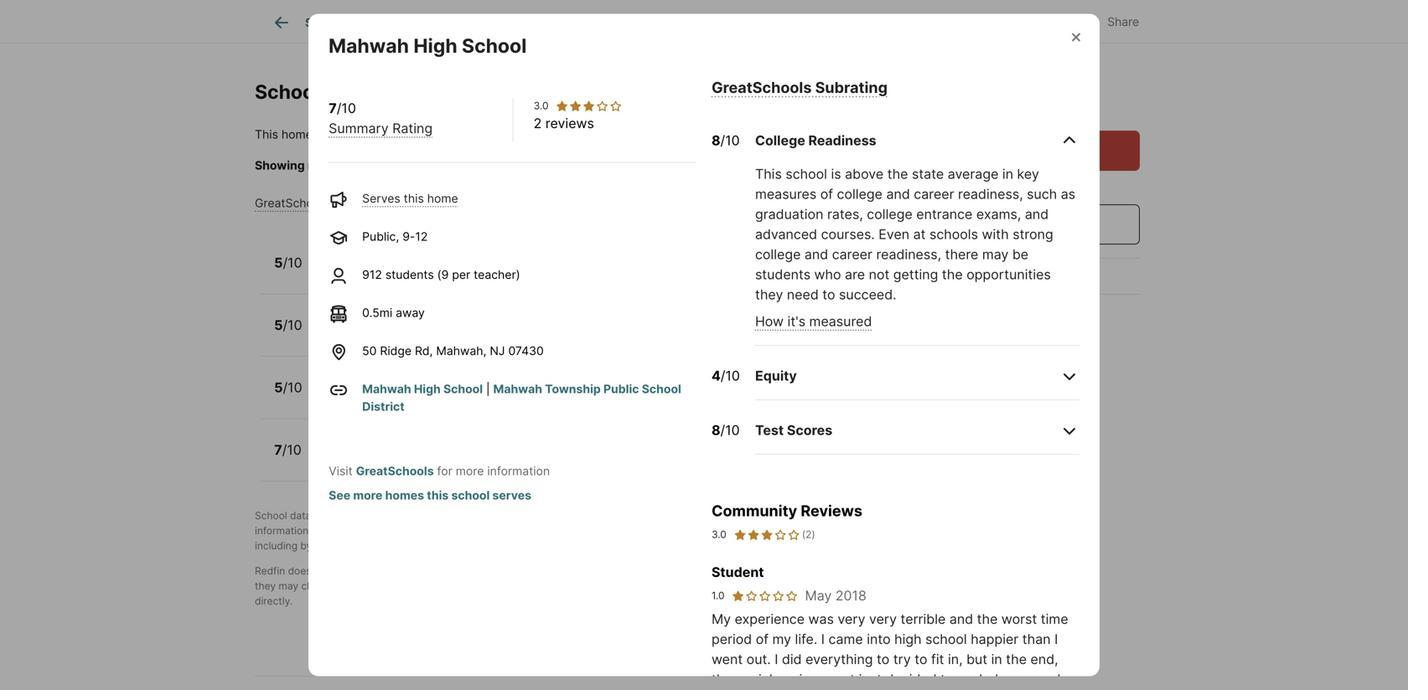 Task type: describe. For each thing, give the bounding box(es) containing it.
/10 inside 7 /10 public, 9-12 • serves this home • 0.5mi
[[282, 442, 302, 458]]

rating inside 7 /10 summary rating
[[393, 120, 433, 137]]

does
[[288, 566, 311, 578]]

in inside this school is above the state average in key measures of college and career readiness, such as graduation rates, college entrance exams, and advanced courses.  even at schools with strong college and career readiness, there may be students who are not getting the opportunities they need to succeed.
[[1003, 166, 1014, 182]]

public inside the mahwah township public school district
[[604, 382, 639, 397]]

showing
[[255, 158, 305, 173]]

2 vertical spatial or
[[374, 566, 384, 578]]

1 vertical spatial rating
[[388, 196, 424, 210]]

2 reviews
[[534, 115, 594, 132]]

• up "homes"
[[390, 453, 397, 467]]

request a tour
[[975, 143, 1070, 159]]

are inside this school is above the state average in key measures of college and career readiness, such as graduation rates, college entrance exams, and advanced courses.  even at schools with strong college and career readiness, there may be students who are not getting the opportunities they need to succeed.
[[845, 267, 865, 283]]

redfin inside ', a nonprofit organization. redfin recommends buyers and renters use greatschools information and ratings as a'
[[572, 510, 603, 522]]

1.0
[[712, 590, 725, 602]]

12 inside 7 /10 public, 9-12 • serves this home • 0.5mi
[[374, 453, 387, 467]]

serves this home link
[[362, 192, 458, 206]]

themselves.
[[483, 540, 540, 553]]

1 vertical spatial not
[[314, 566, 330, 578]]

first
[[390, 525, 409, 537]]

serves inside 7 /10 public, 9-12 • serves this home • 0.5mi
[[400, 453, 438, 467]]

as inside this school is above the state average in key measures of college and career readiness, such as graduation rates, college entrance exams, and advanced courses.  even at schools with strong college and career readiness, there may be students who are not getting the opportunities they need to succeed.
[[1061, 186, 1076, 202]]

districts,
[[823, 525, 864, 537]]

request
[[975, 143, 1029, 159]]

7 for 7 /10 public, 9-12 • serves this home • 0.5mi
[[274, 442, 282, 458]]

9- inside 7 /10 public, 9-12 • serves this home • 0.5mi
[[362, 453, 374, 467]]

07430
[[508, 344, 544, 358]]

ramapo ridge middle school public, 6-8 • nearby school • 0.3mi
[[321, 372, 518, 405]]

0 horizontal spatial i
[[775, 652, 778, 668]]

school service boundaries are intended to be used as a reference only; they may change and are not
[[255, 566, 856, 593]]

2 vertical spatial 8
[[712, 423, 721, 439]]

1 vertical spatial more
[[353, 489, 383, 503]]

greatschools up step, on the bottom
[[384, 510, 448, 522]]

worst
[[1002, 612, 1037, 628]]

• right 3 at the top of the page
[[402, 266, 409, 280]]

2 horizontal spatial i
[[1055, 632, 1058, 648]]

1 horizontal spatial readiness,
[[958, 186, 1023, 202]]

see
[[329, 489, 351, 503]]

nearby for elementary
[[395, 328, 435, 343]]

period
[[712, 632, 752, 648]]

2 their from the left
[[674, 525, 696, 537]]

visit greatschools for more information
[[329, 464, 550, 479]]

entrance
[[917, 206, 973, 223]]

greatschools up college
[[712, 78, 812, 97]]

nearby
[[308, 158, 348, 173]]

4 /10
[[712, 368, 740, 384]]

greatschools down showing
[[255, 196, 329, 210]]

4 tab from the left
[[596, 3, 676, 43]]

2 very from the left
[[869, 612, 897, 628]]

the right check
[[478, 158, 496, 173]]

greatschools link
[[356, 464, 434, 479]]

own
[[525, 525, 545, 537]]

ridge for 50
[[380, 344, 412, 358]]

such
[[1027, 186, 1057, 202]]

5 /10 for joyce
[[274, 317, 302, 333]]

information inside ', a nonprofit organization. redfin recommends buyers and renters use greatschools information and ratings as a'
[[255, 525, 309, 537]]

readiness
[[809, 132, 877, 149]]

directly.
[[255, 596, 293, 608]]

or inside first step, and conduct their own investigation to determine their desired schools or school districts, including by contacting and visiting the schools themselves.
[[776, 525, 786, 537]]

nearby for middle
[[395, 391, 435, 405]]

guaranteed to be accurate. to verify school enrollment eligibility, contact the school district directly.
[[255, 581, 831, 608]]

and up contacting
[[311, 525, 329, 537]]

to inside first step, and conduct their own investigation to determine their desired schools or school districts, including by contacting and visiting the schools themselves.
[[611, 525, 620, 537]]

serves
[[493, 489, 532, 503]]

0 horizontal spatial students
[[386, 268, 434, 282]]

1 vertical spatial college
[[867, 206, 913, 223]]

5 tab from the left
[[676, 3, 810, 43]]

search tab list
[[255, 0, 824, 43]]

0 vertical spatial 3.0
[[534, 100, 549, 112]]

organization.
[[508, 510, 569, 522]]

schools inside this school is above the state average in key measures of college and career readiness, such as graduation rates, college entrance exams, and advanced courses.  even at schools with strong college and career readiness, there may be students who are not getting the opportunities they need to succeed.
[[930, 226, 978, 243]]

home inside 7 /10 public, 9-12 • serves this home • 0.5mi
[[465, 453, 496, 467]]

reference
[[785, 566, 830, 578]]

0.5mi inside 7 /10 public, 9-12 • serves this home • 0.5mi
[[509, 453, 539, 467]]

endorse
[[333, 566, 372, 578]]

7 for 7 /10 summary rating
[[329, 100, 337, 117]]

0.2mi
[[505, 266, 536, 280]]

50
[[362, 344, 377, 358]]

see
[[642, 158, 662, 173]]

schools right all
[[680, 158, 723, 173]]

4-
[[362, 328, 374, 343]]

2 8 /10 from the top
[[712, 423, 740, 439]]

a inside 'school service boundaries are intended to be used as a reference only; they may change and are not'
[[776, 566, 782, 578]]

students inside this school is above the state average in key measures of college and career readiness, such as graduation rates, college entrance exams, and advanced courses.  even at schools with strong college and career readiness, there may be students who are not getting the opportunities they need to succeed.
[[755, 267, 811, 283]]

and up redfin does not endorse or guarantee this information.
[[368, 540, 386, 553]]

1 horizontal spatial are
[[646, 566, 661, 578]]

measures
[[755, 186, 817, 202]]

visit
[[329, 464, 353, 479]]

may inside 'school service boundaries are intended to be used as a reference only; they may change and are not'
[[279, 581, 299, 593]]

experience
[[735, 612, 805, 628]]

this inside 7 /10 public, 9-12 • serves this home • 0.5mi
[[441, 453, 462, 467]]

contact
[[706, 581, 743, 593]]

summary inside 7 /10 summary rating
[[329, 120, 389, 137]]

how it's measured link
[[755, 314, 872, 330]]

exams,
[[977, 206, 1022, 223]]

greatschools summary rating link
[[255, 196, 424, 210]]

they inside this school is above the state average in key measures of college and career readiness, such as graduation rates, college entrance exams, and advanced courses.  even at schools with strong college and career readiness, there may be students who are not getting the opportunities they need to succeed.
[[755, 287, 783, 303]]

mahwah for mahwah high school
[[329, 34, 409, 57]]

please
[[401, 158, 438, 173]]

0 vertical spatial college
[[837, 186, 883, 202]]

to left fit
[[915, 652, 928, 668]]

social
[[736, 672, 773, 688]]

recommends
[[605, 510, 667, 522]]

and inside my experience was very very terrible and the worst time period of my life. i came into high school happier than i went out. i did everything to try to fit in, but in the end, the social environment just decided to exclude me,
[[950, 612, 974, 628]]

student
[[712, 565, 764, 581]]

0 horizontal spatial redfin
[[255, 566, 285, 578]]

away
[[396, 306, 425, 320]]

may inside this school is above the state average in key measures of college and career readiness, such as graduation rates, college entrance exams, and advanced courses.  even at schools with strong college and career readiness, there may be students who are not getting the opportunities they need to succeed.
[[983, 246, 1009, 263]]

4
[[712, 368, 721, 384]]

• up serves
[[499, 453, 506, 467]]

, a nonprofit organization. redfin recommends buyers and renters use greatschools information and ratings as a
[[255, 510, 846, 537]]

greatschools up "homes"
[[356, 464, 434, 479]]

may 2018
[[805, 588, 867, 605]]

1 8 /10 from the top
[[712, 132, 740, 149]]

in,
[[948, 652, 963, 668]]

0 horizontal spatial township
[[438, 127, 494, 142]]

a left the first
[[381, 525, 387, 537]]

0.3mi for joyce kilmer elementary school
[[488, 328, 518, 343]]

the up happier
[[977, 612, 998, 628]]

/10 left joyce
[[283, 317, 302, 333]]

kilmer
[[363, 310, 406, 326]]

be inside 'school service boundaries are intended to be used as a reference only; they may change and are not'
[[721, 566, 733, 578]]

5 for public, 4-5 • nearby school • 0.3mi
[[274, 317, 283, 333]]

to left try
[[877, 652, 890, 668]]

0 vertical spatial more
[[456, 464, 484, 479]]

1 horizontal spatial career
[[914, 186, 955, 202]]

of inside my experience was very very terrible and the worst time period of my life. i came into high school happier than i went out. i did everything to try to fit in, but in the end, the social environment just decided to exclude me,
[[756, 632, 769, 648]]

/10 up serving
[[721, 132, 740, 149]]

1 horizontal spatial rating 3.0 out of 5 element
[[733, 528, 801, 543]]

search link
[[272, 13, 345, 33]]

and down ,
[[438, 525, 456, 537]]

12 inside mahwah high school dialog
[[415, 230, 428, 244]]

7 /10 public, 9-12 • serves this home • 0.5mi
[[274, 442, 539, 467]]

may
[[805, 588, 832, 605]]

who
[[815, 267, 841, 283]]

happier
[[971, 632, 1019, 648]]

test
[[755, 423, 784, 439]]

public, left the 912
[[321, 266, 358, 280]]

this up guaranteed in the bottom left of the page
[[438, 566, 455, 578]]

buyers
[[670, 510, 702, 522]]

1 vertical spatial career
[[832, 246, 873, 263]]

2 vertical spatial college
[[755, 246, 801, 263]]

0 vertical spatial mahwah township public school district link
[[386, 127, 619, 142]]

conduct
[[459, 525, 497, 537]]

and up 'strong'
[[1025, 206, 1049, 223]]

homes
[[385, 489, 424, 503]]

not inside this school is above the state average in key measures of college and career readiness, such as graduation rates, college entrance exams, and advanced courses.  even at schools with strong college and career readiness, there may be students who are not getting the opportunities they need to succeed.
[[869, 267, 890, 283]]

nonprofit
[[462, 510, 505, 522]]

• right the 6-
[[385, 391, 391, 405]]

first step, and conduct their own investigation to determine their desired schools or school districts, including by contacting and visiting the schools themselves.
[[255, 525, 864, 553]]

1 horizontal spatial i
[[822, 632, 825, 648]]

school inside ramapo ridge middle school public, 6-8 • nearby school • 0.3mi
[[466, 372, 511, 389]]

and inside 'school service boundaries are intended to be used as a reference only; they may change and are not'
[[339, 581, 357, 593]]

school inside this school is above the state average in key measures of college and career readiness, such as graduation rates, college entrance exams, and advanced courses.  even at schools with strong college and career readiness, there may be students who are not getting the opportunities they need to succeed.
[[786, 166, 828, 182]]

public, inside ramapo ridge middle school public, 6-8 • nearby school • 0.3mi
[[321, 391, 358, 405]]

serving
[[726, 158, 767, 173]]

1 very from the left
[[838, 612, 866, 628]]

(2)
[[802, 529, 816, 541]]

this down college
[[770, 158, 791, 173]]

1 vertical spatial mahwah township public school district link
[[362, 382, 682, 414]]

send a message
[[969, 216, 1076, 233]]

school inside ramapo ridge middle school public, 6-8 • nearby school • 0.3mi
[[438, 391, 475, 405]]

the inside first step, and conduct their own investigation to determine their desired schools or school districts, including by contacting and visiting the schools themselves.
[[425, 540, 441, 553]]

school down "reference"
[[764, 581, 795, 593]]

high for mahwah high school |
[[414, 382, 441, 397]]

of inside this school is above the state average in key measures of college and career readiness, such as graduation rates, college entrance exams, and advanced courses.  even at schools with strong college and career readiness, there may be students who are not getting the opportunities they need to succeed.
[[821, 186, 833, 202]]

the up me,
[[1006, 652, 1027, 668]]

this down please
[[404, 192, 424, 206]]

getting
[[894, 267, 939, 283]]

teacher)
[[474, 268, 520, 282]]

school down 2
[[499, 158, 536, 173]]

joyce
[[321, 310, 360, 326]]

enrollment
[[606, 581, 656, 593]]

0.5mi inside mahwah high school dialog
[[362, 306, 393, 320]]

all
[[665, 158, 677, 173]]

message
[[1017, 216, 1076, 233]]

0 vertical spatial nearby
[[412, 266, 453, 280]]

mahwah high school
[[329, 34, 527, 57]]

district inside the mahwah township public school district
[[362, 400, 405, 414]]

schools down renters
[[737, 525, 774, 537]]

this home is within the mahwah township public school district
[[255, 127, 619, 142]]

key
[[1018, 166, 1040, 182]]

community
[[712, 502, 798, 521]]

1 horizontal spatial by
[[369, 510, 381, 522]]

they inside 'school service boundaries are intended to be used as a reference only; they may change and are not'
[[255, 581, 276, 593]]

1 tab from the left
[[362, 3, 448, 43]]

the right within in the left of the page
[[365, 127, 383, 142]]

school right (9
[[456, 266, 492, 280]]

912
[[362, 268, 382, 282]]

the down there
[[942, 267, 963, 283]]

determine
[[623, 525, 671, 537]]

the left state
[[888, 166, 908, 182]]

/10 left equity
[[721, 368, 740, 384]]

greatschools subrating
[[712, 78, 888, 97]]

college readiness
[[755, 132, 877, 149]]

but
[[967, 652, 988, 668]]

(201) 788-1042 button
[[905, 259, 1140, 294]]

5 for public, prek-3 • nearby school • 0.2mi
[[274, 255, 283, 271]]

as inside ', a nonprofit organization. redfin recommends buyers and renters use greatschools information and ratings as a'
[[368, 525, 379, 537]]

per
[[452, 268, 471, 282]]

school up nonprofit
[[451, 489, 490, 503]]

send a message button
[[905, 205, 1140, 245]]

to inside 'school service boundaries are intended to be used as a reference only; they may change and are not'
[[709, 566, 718, 578]]



Task type: locate. For each thing, give the bounding box(es) containing it.
of up rates,
[[821, 186, 833, 202]]

2 horizontal spatial are
[[845, 267, 865, 283]]

0 horizontal spatial their
[[500, 525, 522, 537]]

showing nearby schools. please check the school district website to see all schools serving this home.
[[255, 158, 828, 173]]

tab
[[362, 3, 448, 43], [448, 3, 508, 43], [508, 3, 596, 43], [596, 3, 676, 43], [676, 3, 810, 43]]

ridge for ramapo
[[378, 372, 415, 389]]

0 vertical spatial readiness,
[[958, 186, 1023, 202]]

0.3mi for ramapo ridge middle school
[[488, 391, 518, 405]]

serves inside mahwah high school dialog
[[362, 192, 401, 206]]

5 for public, 6-8 • nearby school • 0.3mi
[[274, 380, 283, 396]]

in
[[1003, 166, 1014, 182], [992, 652, 1003, 668]]

0.3mi inside joyce kilmer elementary school public, 4-5 • nearby school • 0.3mi
[[488, 328, 518, 343]]

is for data
[[314, 510, 322, 522]]

township
[[438, 127, 494, 142], [545, 382, 601, 397]]

time
[[1041, 612, 1069, 628]]

this for this school is above the state average in key measures of college and career readiness, such as graduation rates, college entrance exams, and advanced courses.  even at schools with strong college and career readiness, there may be students who are not getting the opportunities they need to succeed.
[[755, 166, 782, 182]]

0 vertical spatial serves
[[362, 192, 401, 206]]

information inside mahwah high school dialog
[[487, 464, 550, 479]]

0 vertical spatial rating 3.0 out of 5 element
[[555, 99, 623, 113]]

equity button
[[755, 353, 1080, 401]]

for
[[437, 464, 453, 479]]

career down courses.
[[832, 246, 873, 263]]

is right 'home.'
[[831, 166, 842, 182]]

test scores button
[[755, 407, 1080, 455]]

mahwah inside the mahwah township public school district
[[493, 382, 542, 397]]

schools up there
[[930, 226, 978, 243]]

0 vertical spatial of
[[821, 186, 833, 202]]

succeed.
[[839, 287, 897, 303]]

share button
[[1070, 4, 1154, 38]]

home up showing
[[282, 127, 313, 142]]

or
[[1016, 179, 1029, 196], [776, 525, 786, 537], [374, 566, 384, 578]]

1 their from the left
[[500, 525, 522, 537]]

2 vertical spatial not
[[378, 581, 393, 593]]

9- inside mahwah high school dialog
[[403, 230, 415, 244]]

7 inside 7 /10 public, 9-12 • serves this home • 0.5mi
[[274, 442, 282, 458]]

i right than
[[1055, 632, 1058, 648]]

/10 down greatschools summary rating link
[[283, 255, 302, 271]]

0 vertical spatial be
[[1013, 246, 1029, 263]]

1 horizontal spatial as
[[762, 566, 773, 578]]

1 horizontal spatial very
[[869, 612, 897, 628]]

and up the who
[[805, 246, 829, 263]]

school inside my experience was very very terrible and the worst time period of my life. i came into high school happier than i went out. i did everything to try to fit in, but in the end, the social environment just decided to exclude me,
[[926, 632, 967, 648]]

public, inside mahwah high school dialog
[[362, 230, 399, 244]]

school
[[499, 158, 536, 173], [786, 166, 828, 182], [456, 266, 492, 280], [438, 328, 475, 343], [438, 391, 475, 405], [451, 489, 490, 503], [789, 525, 820, 537], [572, 581, 603, 593], [764, 581, 795, 593], [926, 632, 967, 648]]

district down 2 reviews on the left of the page
[[539, 158, 577, 173]]

students up need on the top right of the page
[[755, 267, 811, 283]]

middle
[[418, 372, 463, 389]]

rating 1.0 out of 5 element
[[732, 590, 799, 603]]

8 inside ramapo ridge middle school public, 6-8 • nearby school • 0.3mi
[[374, 391, 381, 405]]

/10
[[337, 100, 356, 117], [721, 132, 740, 149], [283, 255, 302, 271], [283, 317, 302, 333], [721, 368, 740, 384], [283, 380, 302, 396], [721, 423, 740, 439], [282, 442, 302, 458]]

rating
[[393, 120, 433, 137], [388, 196, 424, 210]]

rating up please
[[393, 120, 433, 137]]

i
[[822, 632, 825, 648], [1055, 632, 1058, 648], [775, 652, 778, 668]]

try
[[894, 652, 911, 668]]

8 /10
[[712, 132, 740, 149], [712, 423, 740, 439]]

schools
[[680, 158, 723, 173], [930, 226, 978, 243], [737, 525, 774, 537], [444, 540, 480, 553]]

1 vertical spatial township
[[545, 382, 601, 397]]

average
[[948, 166, 999, 182]]

elementary
[[409, 310, 484, 326]]

even
[[879, 226, 910, 243]]

0 vertical spatial this
[[255, 127, 278, 142]]

nearby inside joyce kilmer elementary school public, 4-5 • nearby school • 0.3mi
[[395, 328, 435, 343]]

0 vertical spatial as
[[1061, 186, 1076, 202]]

1 vertical spatial district
[[362, 400, 405, 414]]

0 vertical spatial 5 /10
[[274, 255, 302, 271]]

tour
[[1043, 143, 1070, 159]]

0.3mi inside ramapo ridge middle school public, 6-8 • nearby school • 0.3mi
[[488, 391, 518, 405]]

to inside this school is above the state average in key measures of college and career readiness, such as graduation rates, college entrance exams, and advanced courses.  even at schools with strong college and career readiness, there may be students who are not getting the opportunities they need to succeed.
[[823, 287, 836, 303]]

|
[[486, 382, 490, 397]]

college down above
[[837, 186, 883, 202]]

they
[[755, 287, 783, 303], [255, 581, 276, 593]]

greatschools inside ', a nonprofit organization. redfin recommends buyers and renters use greatschools information and ratings as a'
[[782, 510, 846, 522]]

9-
[[403, 230, 415, 244], [362, 453, 374, 467]]

0 vertical spatial 0.3mi
[[488, 328, 518, 343]]

8 /10 left test
[[712, 423, 740, 439]]

check
[[441, 158, 474, 173]]

1 vertical spatial home
[[427, 192, 458, 206]]

nearby right 3 at the top of the page
[[412, 266, 453, 280]]

need
[[787, 287, 819, 303]]

was
[[809, 612, 834, 628]]

/10 left test
[[721, 423, 740, 439]]

0 horizontal spatial they
[[255, 581, 276, 593]]

the down went
[[712, 672, 733, 688]]

1 vertical spatial by
[[300, 540, 312, 553]]

to down in, at the right bottom
[[941, 672, 954, 688]]

6-
[[362, 391, 374, 405]]

rating 3.0 out of 5 element up reviews
[[555, 99, 623, 113]]

1 vertical spatial 0.3mi
[[488, 391, 518, 405]]

1 vertical spatial 12
[[374, 453, 387, 467]]

1 vertical spatial are
[[646, 566, 661, 578]]

district
[[539, 158, 577, 173], [798, 581, 831, 593]]

2 vertical spatial is
[[314, 510, 322, 522]]

environment
[[777, 672, 855, 688]]

0 vertical spatial district
[[539, 158, 577, 173]]

0 vertical spatial 9-
[[403, 230, 415, 244]]

may down with
[[983, 246, 1009, 263]]

by
[[369, 510, 381, 522], [300, 540, 312, 553]]

prek-
[[362, 266, 392, 280]]

0 horizontal spatial as
[[368, 525, 379, 537]]

2 tab from the left
[[448, 3, 508, 43]]

more up the school data is provided by greatschools
[[353, 489, 383, 503]]

this inside this school is above the state average in key measures of college and career readiness, such as graduation rates, college entrance exams, and advanced courses.  even at schools with strong college and career readiness, there may be students who are not getting the opportunities they need to succeed.
[[755, 166, 782, 182]]

0 horizontal spatial home
[[282, 127, 313, 142]]

2 vertical spatial be
[[466, 581, 478, 593]]

school inside first step, and conduct their own investigation to determine their desired schools or school districts, including by contacting and visiting the schools themselves.
[[789, 525, 820, 537]]

school inside 'school service boundaries are intended to be used as a reference only; they may change and are not'
[[518, 566, 550, 578]]

not inside 'school service boundaries are intended to be used as a reference only; they may change and are not'
[[378, 581, 393, 593]]

there
[[945, 246, 979, 263]]

5
[[274, 255, 283, 271], [274, 317, 283, 333], [374, 328, 382, 343], [274, 380, 283, 396]]

7 inside 7 /10 summary rating
[[329, 100, 337, 117]]

data
[[290, 510, 311, 522]]

a for ,
[[453, 510, 459, 522]]

measured
[[810, 314, 872, 330]]

rating 3.0 out of 5 element
[[555, 99, 623, 113], [733, 528, 801, 543]]

0 horizontal spatial readiness,
[[877, 246, 942, 263]]

0 horizontal spatial not
[[314, 566, 330, 578]]

0 vertical spatial or
[[1016, 179, 1029, 196]]

to down the who
[[823, 287, 836, 303]]

are up succeed.
[[845, 267, 865, 283]]

1 vertical spatial high
[[414, 382, 441, 397]]

2
[[534, 115, 542, 132]]

summary up schools.
[[329, 120, 389, 137]]

school down community reviews
[[789, 525, 820, 537]]

0 horizontal spatial information
[[255, 525, 309, 537]]

1 5 /10 from the top
[[274, 255, 302, 271]]

the inside guaranteed to be accurate. to verify school enrollment eligibility, contact the school district directly.
[[745, 581, 761, 593]]

of
[[821, 186, 833, 202], [756, 632, 769, 648]]

redfin does not endorse or guarantee this information.
[[255, 566, 515, 578]]

home inside mahwah high school dialog
[[427, 192, 458, 206]]

college readiness button
[[755, 117, 1080, 164]]

mahwah high school link
[[362, 382, 483, 397]]

1 vertical spatial 3.0
[[712, 529, 727, 541]]

by right provided
[[369, 510, 381, 522]]

0 vertical spatial by
[[369, 510, 381, 522]]

1 horizontal spatial students
[[755, 267, 811, 283]]

2 0.3mi from the top
[[488, 391, 518, 405]]

step,
[[411, 525, 435, 537]]

be inside this school is above the state average in key measures of college and career readiness, such as graduation rates, college entrance exams, and advanced courses.  even at schools with strong college and career readiness, there may be students who are not getting the opportunities they need to succeed.
[[1013, 246, 1029, 263]]

0 horizontal spatial district
[[539, 158, 577, 173]]

greatschools up (2)
[[782, 510, 846, 522]]

0 vertical spatial is
[[316, 127, 325, 142]]

as right used
[[762, 566, 773, 578]]

ridge
[[380, 344, 412, 358], [378, 372, 415, 389]]

0 horizontal spatial district
[[362, 400, 405, 414]]

career
[[914, 186, 955, 202], [832, 246, 873, 263]]

school inside joyce kilmer elementary school public, 4-5 • nearby school • 0.3mi
[[488, 310, 533, 326]]

5 /10 for ramapo
[[274, 380, 302, 396]]

high for mahwah high school
[[414, 34, 458, 57]]

township inside the mahwah township public school district
[[545, 382, 601, 397]]

1 horizontal spatial 3.0
[[712, 529, 727, 541]]

of left my
[[756, 632, 769, 648]]

not down redfin does not endorse or guarantee this information.
[[378, 581, 393, 593]]

home right for
[[465, 453, 496, 467]]

8 left test
[[712, 423, 721, 439]]

1 horizontal spatial more
[[456, 464, 484, 479]]

/10 left ramapo
[[283, 380, 302, 396]]

0 vertical spatial 0.5mi
[[362, 306, 393, 320]]

life.
[[795, 632, 818, 648]]

did
[[782, 652, 802, 668]]

nearby down middle
[[395, 391, 435, 405]]

school up fit
[[926, 632, 967, 648]]

3 5 /10 from the top
[[274, 380, 302, 396]]

0 vertical spatial may
[[983, 246, 1009, 263]]

(201) 788-1042 link
[[905, 259, 1140, 294]]

schools down conduct
[[444, 540, 480, 553]]

8 down ramapo
[[374, 391, 381, 405]]

home down check
[[427, 192, 458, 206]]

the down used
[[745, 581, 761, 593]]

1 vertical spatial 5 /10
[[274, 317, 302, 333]]

1 vertical spatial redfin
[[255, 566, 285, 578]]

ridge inside mahwah high school dialog
[[380, 344, 412, 358]]

in left the key
[[1003, 166, 1014, 182]]

i left did
[[775, 652, 778, 668]]

is for school
[[831, 166, 842, 182]]

schools.
[[350, 158, 398, 173]]

2 horizontal spatial not
[[869, 267, 890, 283]]

ridge inside ramapo ridge middle school public, 6-8 • nearby school • 0.3mi
[[378, 372, 415, 389]]

test scores
[[755, 423, 833, 439]]

a for send
[[1006, 216, 1013, 233]]

1 horizontal spatial their
[[674, 525, 696, 537]]

advanced
[[755, 226, 818, 243]]

1 vertical spatial be
[[721, 566, 733, 578]]

1 vertical spatial in
[[992, 652, 1003, 668]]

desired
[[699, 525, 734, 537]]

out.
[[747, 652, 771, 668]]

2 5 /10 from the top
[[274, 317, 302, 333]]

nearby inside ramapo ridge middle school public, 6-8 • nearby school • 0.3mi
[[395, 391, 435, 405]]

this for this home is within the mahwah township public school district
[[255, 127, 278, 142]]

1 horizontal spatial may
[[983, 246, 1009, 263]]

this up showing
[[255, 127, 278, 142]]

students
[[755, 267, 811, 283], [386, 268, 434, 282]]

not up succeed.
[[869, 267, 890, 283]]

rating up public, 9-12
[[388, 196, 424, 210]]

1 horizontal spatial or
[[776, 525, 786, 537]]

(201)
[[971, 268, 1006, 285]]

1 horizontal spatial 9-
[[403, 230, 415, 244]]

1 vertical spatial of
[[756, 632, 769, 648]]

public, down ramapo
[[321, 391, 358, 405]]

career down state
[[914, 186, 955, 202]]

information up serves
[[487, 464, 550, 479]]

be inside guaranteed to be accurate. to verify school enrollment eligibility, contact the school district directly.
[[466, 581, 478, 593]]

1 horizontal spatial township
[[545, 382, 601, 397]]

public, 9-12
[[362, 230, 428, 244]]

college
[[755, 132, 806, 149]]

this up ,
[[427, 489, 449, 503]]

12 up public, prek-3 • nearby school • 0.2mi
[[415, 230, 428, 244]]

nearby up rd,
[[395, 328, 435, 343]]

0 horizontal spatial public
[[496, 127, 532, 142]]

2 vertical spatial nearby
[[395, 391, 435, 405]]

8 left college
[[712, 132, 721, 149]]

1 horizontal spatial be
[[721, 566, 733, 578]]

be up contact
[[721, 566, 733, 578]]

0.3mi up nj
[[488, 328, 518, 343]]

• left |
[[478, 391, 485, 405]]

college down advanced
[[755, 246, 801, 263]]

by up 'does'
[[300, 540, 312, 553]]

came
[[829, 632, 863, 648]]

1 0.3mi from the top
[[488, 328, 518, 343]]

subrating
[[815, 78, 888, 97]]

• left 0.2mi
[[496, 266, 502, 280]]

in inside my experience was very very terrible and the worst time period of my life. i came into high school happier than i went out. i did everything to try to fit in, but in the end, the social environment just decided to exclude me,
[[992, 652, 1003, 668]]

3
[[392, 266, 399, 280]]

is inside this school is above the state average in key measures of college and career readiness, such as graduation rates, college entrance exams, and advanced courses.  even at schools with strong college and career readiness, there may be students who are not getting the opportunities they need to succeed.
[[831, 166, 842, 182]]

/10 inside 7 /10 summary rating
[[337, 100, 356, 117]]

•
[[402, 266, 409, 280], [496, 266, 502, 280], [385, 328, 391, 343], [478, 328, 485, 343], [385, 391, 391, 405], [478, 391, 485, 405], [390, 453, 397, 467], [499, 453, 506, 467]]

see more homes this school serves
[[329, 489, 532, 503]]

2 horizontal spatial as
[[1061, 186, 1076, 202]]

summary
[[329, 120, 389, 137], [333, 196, 385, 210]]

mahwah,
[[436, 344, 487, 358]]

0 vertical spatial career
[[914, 186, 955, 202]]

• up mahwah, at the left
[[478, 328, 485, 343]]

school down service
[[572, 581, 603, 593]]

5 inside joyce kilmer elementary school public, 4-5 • nearby school • 0.3mi
[[374, 328, 382, 343]]

mahwah high school dialog
[[309, 14, 1100, 691]]

0 horizontal spatial 12
[[374, 453, 387, 467]]

a right send
[[1006, 216, 1013, 233]]

2 horizontal spatial be
[[1013, 246, 1029, 263]]

mahwah for mahwah township public school district
[[493, 382, 542, 397]]

in right "but" at the right
[[992, 652, 1003, 668]]

0 vertical spatial high
[[414, 34, 458, 57]]

to inside guaranteed to be accurate. to verify school enrollment eligibility, contact the school district directly.
[[454, 581, 463, 593]]

contacting
[[315, 540, 366, 553]]

0.5mi up 4-
[[362, 306, 393, 320]]

mahwah for mahwah high school |
[[362, 382, 411, 397]]

be up the (201) 788-1042
[[1013, 246, 1029, 263]]

1 vertical spatial 7
[[274, 442, 282, 458]]

summary down schools.
[[333, 196, 385, 210]]

to left see at the left top of the page
[[627, 158, 639, 173]]

this up see more homes this school serves link
[[441, 453, 462, 467]]

1 horizontal spatial district
[[798, 581, 831, 593]]

renters
[[726, 510, 760, 522]]

district inside guaranteed to be accurate. to verify school enrollment eligibility, contact the school district directly.
[[798, 581, 831, 593]]

i right life.
[[822, 632, 825, 648]]

by inside first step, and conduct their own investigation to determine their desired schools or school districts, including by contacting and visiting the schools themselves.
[[300, 540, 312, 553]]

1 vertical spatial serves
[[400, 453, 438, 467]]

public, inside joyce kilmer elementary school public, 4-5 • nearby school • 0.3mi
[[321, 328, 358, 343]]

1 horizontal spatial public
[[604, 382, 639, 397]]

serves down schools.
[[362, 192, 401, 206]]

1 horizontal spatial not
[[378, 581, 393, 593]]

public, up prek-
[[362, 230, 399, 244]]

0 vertical spatial district
[[577, 127, 619, 142]]

redfin up investigation
[[572, 510, 603, 522]]

1 vertical spatial summary
[[333, 196, 385, 210]]

1 vertical spatial readiness,
[[877, 246, 942, 263]]

public, inside 7 /10 public, 9-12 • serves this home • 0.5mi
[[321, 453, 358, 467]]

1 high from the top
[[414, 34, 458, 57]]

2 vertical spatial home
[[465, 453, 496, 467]]

0 vertical spatial 8
[[712, 132, 721, 149]]

this school is above the state average in key measures of college and career readiness, such as graduation rates, college entrance exams, and advanced courses.  even at schools with strong college and career readiness, there may be students who are not getting the opportunities they need to succeed.
[[755, 166, 1076, 303]]

public, prek-3 • nearby school • 0.2mi
[[321, 266, 536, 280]]

0 vertical spatial township
[[438, 127, 494, 142]]

8 /10 up serving
[[712, 132, 740, 149]]

information
[[487, 464, 550, 479], [255, 525, 309, 537]]

1 vertical spatial nearby
[[395, 328, 435, 343]]

a left tour
[[1032, 143, 1040, 159]]

0 vertical spatial not
[[869, 267, 890, 283]]

3 tab from the left
[[508, 3, 596, 43]]

public, up see
[[321, 453, 358, 467]]

1 horizontal spatial district
[[577, 127, 619, 142]]

0.3mi down nj
[[488, 391, 518, 405]]

1 vertical spatial as
[[368, 525, 379, 537]]

1 horizontal spatial 12
[[415, 230, 428, 244]]

0 vertical spatial public
[[496, 127, 532, 142]]

a left "reference"
[[776, 566, 782, 578]]

mahwah high school |
[[362, 382, 493, 397]]

• down kilmer
[[385, 328, 391, 343]]

1 horizontal spatial information
[[487, 464, 550, 479]]

is left within in the left of the page
[[316, 127, 325, 142]]

mahwah high school element
[[329, 14, 547, 58]]

is right data
[[314, 510, 322, 522]]

may
[[983, 246, 1009, 263], [279, 581, 299, 593]]

district up 'website'
[[577, 127, 619, 142]]

0 horizontal spatial career
[[832, 246, 873, 263]]

is for home
[[316, 127, 325, 142]]

1 vertical spatial or
[[776, 525, 786, 537]]

high
[[414, 34, 458, 57], [414, 382, 441, 397]]

mahwah township public school district
[[362, 382, 682, 414]]

2 high from the top
[[414, 382, 441, 397]]

1 vertical spatial 9-
[[362, 453, 374, 467]]

5 /10 left joyce
[[274, 317, 302, 333]]

a for request
[[1032, 143, 1040, 159]]

school inside joyce kilmer elementary school public, 4-5 • nearby school • 0.3mi
[[438, 328, 475, 343]]

school inside the mahwah township public school district
[[642, 382, 682, 397]]

0 horizontal spatial are
[[360, 581, 375, 593]]

0 vertical spatial in
[[1003, 166, 1014, 182]]

very
[[838, 612, 866, 628], [869, 612, 897, 628]]

0 horizontal spatial may
[[279, 581, 299, 593]]

12
[[415, 230, 428, 244], [374, 453, 387, 467]]

0 horizontal spatial 3.0
[[534, 100, 549, 112]]

fit
[[932, 652, 944, 668]]

0 horizontal spatial 9-
[[362, 453, 374, 467]]

3.0 down renters
[[712, 529, 727, 541]]

as inside 'school service boundaries are intended to be used as a reference only; they may change and are not'
[[762, 566, 773, 578]]

0 horizontal spatial by
[[300, 540, 312, 553]]

greatschools
[[712, 78, 812, 97], [255, 196, 329, 210], [356, 464, 434, 479], [384, 510, 448, 522], [782, 510, 846, 522]]

as right ratings
[[368, 525, 379, 537]]

and up even
[[887, 186, 910, 202]]

and up desired
[[705, 510, 723, 522]]

reviews
[[801, 502, 863, 521]]

guaranteed
[[396, 581, 451, 593]]

rates,
[[828, 206, 863, 223]]

this up measures
[[755, 166, 782, 182]]

decided
[[886, 672, 937, 688]]

and down the endorse
[[339, 581, 357, 593]]

my
[[773, 632, 792, 648]]



Task type: vqa. For each thing, say whether or not it's contained in the screenshot.
Swimming
no



